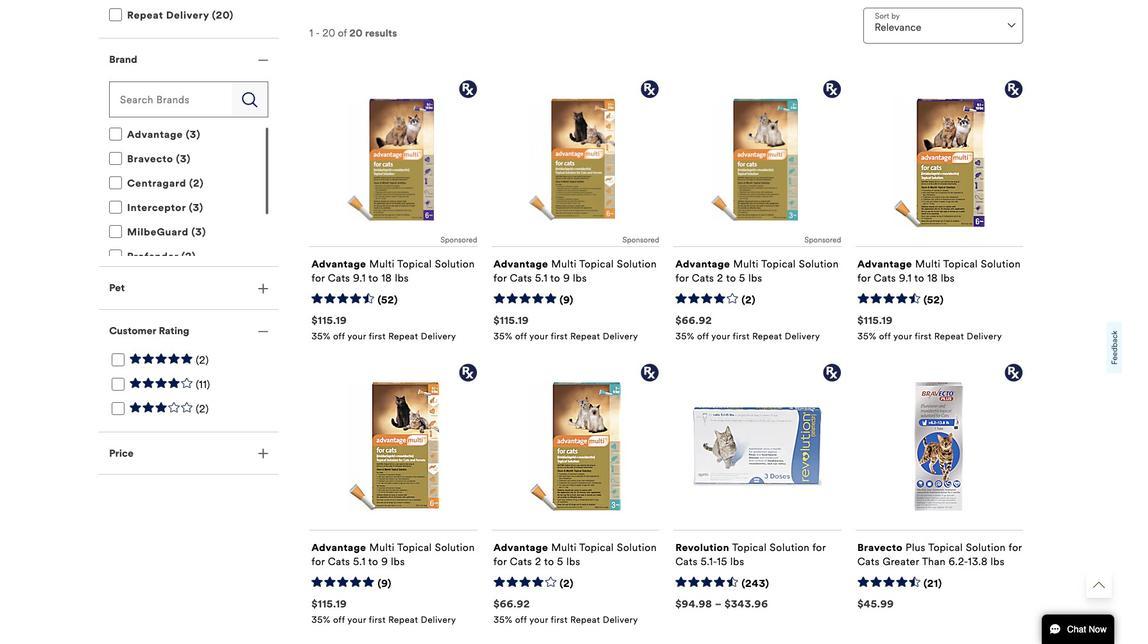 Task type: describe. For each thing, give the bounding box(es) containing it.
5.1 for the topmost 9 reviews element
[[535, 272, 548, 284]]

13.8
[[968, 556, 988, 568]]

3 out of 5 stars element
[[196, 402, 209, 417]]

first for first the 52 reviews "element" from the right
[[915, 331, 932, 342]]

rx medicine badge icon image for "21 reviews" element
[[1004, 363, 1023, 383]]

-
[[316, 27, 320, 39]]

1 plus icon 2 button from the top
[[99, 267, 279, 309]]

off for the bottommost 9 reviews element
[[333, 615, 345, 626]]

( for 5 out of 5 stars element
[[196, 354, 199, 366]]

$45.99
[[857, 598, 894, 610]]

centragard
[[127, 177, 186, 190]]

rx medicine badge icon image for the topmost 9 reviews element
[[640, 79, 659, 99]]

$115.19 35% off your first repeat delivery for the topmost 9 reviews element
[[493, 314, 638, 342]]

18 for first the 52 reviews "element" from the right
[[927, 272, 938, 284]]

1 horizontal spatial multi topical solution for cats 2 to 5 lbs
[[675, 258, 839, 284]]

0 vertical spatial 9 reviews element
[[560, 294, 574, 307]]

results
[[365, 27, 397, 39]]

milbeguard (3)
[[127, 226, 206, 238]]

rx medicine badge icon image for the 243 reviews element
[[822, 363, 841, 383]]

(9) for the topmost 9 reviews element
[[560, 294, 574, 306]]

Search Brands text field
[[110, 82, 232, 117]]

(9) for the bottommost 9 reviews element
[[378, 578, 392, 590]]

for inside plus topical solution for cats greater than 6.2-13.8 lbs
[[1009, 542, 1022, 554]]

2 multi topical solution for cats 9.1 to 18 lbs from the left
[[857, 258, 1021, 284]]

off for topmost 2 reviews element
[[697, 331, 709, 342]]

for inside topical solution for cats 5.1-15 lbs
[[812, 542, 826, 554]]

1 multi topical solution for cats 9.1 to 18 lbs from the left
[[311, 258, 475, 284]]

(243)
[[742, 578, 769, 590]]

plus icon 2 image for second plus icon 2 dropdown button from the bottom of the page
[[258, 284, 268, 294]]

$115.19 for 1st the 52 reviews "element"
[[311, 314, 347, 327]]

cats inside plus topical solution for cats greater than 6.2-13.8 lbs
[[857, 556, 880, 568]]

profender
[[127, 251, 178, 263]]

$343.96
[[725, 598, 768, 610]]

(20)
[[212, 9, 234, 21]]

repeat for the topmost 9 reviews element
[[570, 331, 600, 342]]

9 for the bottommost 9 reviews element
[[381, 556, 388, 568]]

2 inside the 3 out of 5 stars element
[[199, 403, 206, 415]]

lbs inside topical solution for cats 5.1-15 lbs
[[730, 556, 744, 568]]

9 for the topmost 9 reviews element
[[563, 272, 570, 284]]

$115.19 35% off your first repeat delivery for the bottommost 9 reviews element
[[311, 598, 456, 626]]

1 horizontal spatial 5
[[739, 272, 746, 284]]

15
[[717, 556, 727, 568]]

( 2 ) for the 3 out of 5 stars element
[[196, 403, 209, 415]]

$115.19 for the bottommost 9 reviews element
[[311, 598, 347, 610]]

2 20 from the left
[[349, 27, 363, 39]]

0 vertical spatial 2 reviews element
[[742, 294, 756, 307]]

multi topical solution for cats 5.1 to 9 lbs for the bottommost 9 reviews element
[[311, 542, 475, 568]]

multi topical solution for cats 5.1 to 9 lbs for the topmost 9 reviews element
[[493, 258, 657, 284]]

(3) for milbeguard (3)
[[191, 226, 206, 238]]

1 52 reviews element from the left
[[378, 294, 398, 307]]

6.2-
[[949, 556, 968, 568]]

( for 4 out of 5 stars "element"
[[196, 379, 199, 391]]

rating
[[159, 325, 189, 337]]

( for the 3 out of 5 stars element
[[196, 403, 199, 415]]

brand
[[109, 53, 137, 65]]

2 plus icon 2 button from the top
[[99, 433, 279, 475]]

topical solution for cats 5.1-15 lbs
[[675, 542, 826, 568]]

customer rating
[[109, 325, 189, 337]]

advantage (3)
[[127, 129, 200, 141]]

bravecto (3)
[[127, 153, 191, 165]]

repeat delivery (20)
[[127, 9, 234, 21]]

off for 1st the 52 reviews "element"
[[333, 331, 345, 342]]

5.1-
[[701, 556, 717, 568]]

$94.98 – $343.96
[[675, 598, 768, 610]]

2 (52) from the left
[[924, 294, 944, 306]]

rx medicine badge icon image for the bottommost 9 reviews element
[[458, 363, 477, 383]]

repeat for first the 52 reviews "element" from the right
[[934, 331, 964, 342]]

customer
[[109, 325, 156, 337]]

plus
[[906, 542, 926, 554]]

sponsored for multi topical solution for cats 2 to 5 lbs
[[805, 235, 841, 244]]

milbeguard
[[127, 226, 189, 238]]

rx medicine badge icon image for first the 52 reviews "element" from the right
[[1004, 79, 1023, 99]]

2 52 reviews element from the left
[[924, 294, 944, 307]]

search icon 3 image
[[242, 92, 257, 108]]

) for the 3 out of 5 stars element
[[206, 403, 209, 415]]

( 11 )
[[196, 379, 210, 391]]

1 - 20 of 20 results
[[309, 27, 397, 39]]

1 vertical spatial 5
[[557, 556, 564, 568]]

18 for 1st the 52 reviews "element"
[[381, 272, 392, 284]]

(3) for advantage (3)
[[186, 129, 200, 141]]

repeat for topmost 2 reviews element
[[752, 331, 782, 342]]

rx medicine badge icon image for 1st the 52 reviews "element"
[[458, 79, 477, 99]]

solution inside topical solution for cats 5.1-15 lbs
[[770, 542, 810, 554]]

$115.19 35% off your first repeat delivery for 1st the 52 reviews "element"
[[311, 314, 456, 342]]

0 vertical spatial $66.92 35% off your first repeat delivery
[[675, 314, 820, 342]]

solution inside plus topical solution for cats greater than 6.2-13.8 lbs
[[966, 542, 1006, 554]]

scroll to top image
[[1093, 580, 1105, 591]]

profender (2)
[[127, 251, 196, 263]]



Task type: locate. For each thing, give the bounding box(es) containing it.
1 ( from the top
[[196, 354, 199, 366]]

1 vertical spatial 9 reviews element
[[378, 578, 392, 591]]

0 vertical spatial plus icon 2 image
[[258, 284, 268, 294]]

0 vertical spatial plus icon 2 button
[[99, 267, 279, 309]]

1 ( 2 ) from the top
[[196, 354, 209, 366]]

plus icon 2 button down the 3 out of 5 stars element
[[99, 433, 279, 475]]

$115.19
[[311, 314, 347, 327], [493, 314, 529, 327], [857, 314, 893, 327], [311, 598, 347, 610]]

) up ( 11 )
[[206, 354, 209, 366]]

0 horizontal spatial multi topical solution for cats 2 to 5 lbs
[[493, 542, 657, 568]]

than
[[922, 556, 946, 568]]

9.1 for 1st the 52 reviews "element"
[[353, 272, 366, 284]]

repeat
[[127, 9, 163, 21], [388, 331, 418, 342], [570, 331, 600, 342], [752, 331, 782, 342], [934, 331, 964, 342], [388, 615, 418, 626], [570, 615, 600, 626]]

0 vertical spatial 5.1
[[535, 272, 548, 284]]

0 horizontal spatial 20
[[322, 27, 335, 39]]

$115.19 for the topmost 9 reviews element
[[493, 314, 529, 327]]

1 vertical spatial (
[[196, 379, 199, 391]]

centragard (2)
[[127, 177, 204, 190]]

your
[[347, 331, 366, 342], [529, 331, 548, 342], [711, 331, 730, 342], [893, 331, 912, 342], [347, 615, 366, 626], [529, 615, 548, 626]]

(3) right milbeguard at the left of page
[[191, 226, 206, 238]]

(3) up centragard (2)
[[176, 153, 191, 165]]

9 reviews element
[[560, 294, 574, 307], [378, 578, 392, 591]]

bravecto up greater
[[857, 542, 903, 554]]

of
[[338, 27, 347, 39]]

3 ( from the top
[[196, 403, 199, 415]]

advantage
[[127, 129, 183, 141], [311, 258, 366, 270], [493, 258, 548, 270], [675, 258, 730, 270], [857, 258, 912, 270], [311, 542, 366, 554], [493, 542, 548, 554]]

9.1
[[353, 272, 366, 284], [899, 272, 912, 284]]

2 9.1 from the left
[[899, 272, 912, 284]]

0 vertical spatial )
[[206, 354, 209, 366]]

11
[[199, 379, 207, 391]]

20 right of
[[349, 27, 363, 39]]

bravecto for bravecto (3)
[[127, 153, 173, 165]]

plus icon 2 image
[[258, 284, 268, 294], [258, 449, 268, 459]]

20 right -
[[322, 27, 335, 39]]

(3) for interceptor (3)
[[189, 202, 203, 214]]

0 horizontal spatial sponsored
[[441, 235, 477, 244]]

1 horizontal spatial 52 reviews element
[[924, 294, 944, 307]]

0 horizontal spatial multi topical solution for cats 5.1 to 9 lbs
[[311, 542, 475, 568]]

0 horizontal spatial $66.92
[[493, 598, 530, 610]]

1 vertical spatial multi topical solution for cats 5.1 to 9 lbs
[[311, 542, 475, 568]]

( down 4 out of 5 stars "element"
[[196, 403, 199, 415]]

( up 11
[[196, 354, 199, 366]]

1 horizontal spatial 2 reviews element
[[742, 294, 756, 307]]

topical inside plus topical solution for cats greater than 6.2-13.8 lbs
[[928, 542, 963, 554]]

cats inside topical solution for cats 5.1-15 lbs
[[675, 556, 698, 568]]

–
[[715, 598, 722, 610]]

1 vertical spatial (9)
[[378, 578, 392, 590]]

customer rating button
[[99, 310, 279, 352]]

3 sponsored from the left
[[805, 235, 841, 244]]

0 horizontal spatial 52 reviews element
[[378, 294, 398, 307]]

(52)
[[378, 294, 398, 306], [924, 294, 944, 306]]

18
[[381, 272, 392, 284], [927, 272, 938, 284]]

from $94.98 up to $343.96 element
[[675, 598, 768, 610]]

interceptor (3)
[[127, 202, 203, 214]]

1 horizontal spatial 9.1
[[899, 272, 912, 284]]

2 reviews element
[[742, 294, 756, 307], [560, 578, 574, 591]]

1 vertical spatial plus icon 2 button
[[99, 433, 279, 475]]

5
[[739, 272, 746, 284], [557, 556, 564, 568]]

) for 4 out of 5 stars "element"
[[207, 379, 210, 391]]

1 horizontal spatial 18
[[927, 272, 938, 284]]

35%
[[311, 331, 331, 342], [493, 331, 513, 342], [675, 331, 695, 342], [857, 331, 877, 342], [311, 615, 331, 626], [493, 615, 513, 626]]

1 horizontal spatial bravecto
[[857, 542, 903, 554]]

0 horizontal spatial (9)
[[378, 578, 392, 590]]

$115.19 35% off your first repeat delivery
[[311, 314, 456, 342], [493, 314, 638, 342], [857, 314, 1002, 342], [311, 598, 456, 626]]

( 2 ) for 5 out of 5 stars element
[[196, 354, 209, 366]]

2 ( from the top
[[196, 379, 199, 391]]

sponsored for multi topical solution for cats 5.1 to 9 lbs
[[623, 235, 659, 244]]

first
[[369, 331, 386, 342], [551, 331, 568, 342], [733, 331, 750, 342], [915, 331, 932, 342], [369, 615, 386, 626], [551, 615, 568, 626]]

multi
[[369, 258, 395, 270], [551, 258, 577, 270], [733, 258, 759, 270], [915, 258, 941, 270], [369, 542, 395, 554], [551, 542, 577, 554]]

) inside 5 out of 5 stars element
[[206, 354, 209, 366]]

bravecto up centragard
[[127, 153, 173, 165]]

0 horizontal spatial 9.1
[[353, 272, 366, 284]]

plus icon 2 button
[[99, 267, 279, 309], [99, 433, 279, 475]]

plus topical solution for cats greater than 6.2-13.8 lbs
[[857, 542, 1022, 568]]

1 horizontal spatial sponsored
[[623, 235, 659, 244]]

$66.92 35% off your first repeat delivery
[[675, 314, 820, 342], [493, 598, 638, 626]]

2 18 from the left
[[927, 272, 938, 284]]

1 horizontal spatial (9)
[[560, 294, 574, 306]]

plus icon 2 image for first plus icon 2 dropdown button from the bottom
[[258, 449, 268, 459]]

2 plus icon 2 image from the top
[[258, 449, 268, 459]]

9
[[563, 272, 570, 284], [381, 556, 388, 568]]

first for the topmost 9 reviews element
[[551, 331, 568, 342]]

1 horizontal spatial $66.92
[[675, 314, 712, 327]]

first for the bottommost 9 reviews element
[[369, 615, 386, 626]]

)
[[206, 354, 209, 366], [207, 379, 210, 391], [206, 403, 209, 415]]

bravecto for bravecto
[[857, 542, 903, 554]]

revolution
[[675, 542, 729, 554]]

off
[[333, 331, 345, 342], [515, 331, 527, 342], [697, 331, 709, 342], [879, 331, 891, 342], [333, 615, 345, 626], [515, 615, 527, 626]]

0 horizontal spatial $66.92 35% off your first repeat delivery
[[493, 598, 638, 626]]

1 vertical spatial $66.92
[[493, 598, 530, 610]]

243 reviews element
[[742, 578, 769, 591]]

1 (52) from the left
[[378, 294, 398, 306]]

$66.92 for topmost 2 reviews element
[[675, 314, 712, 327]]

1
[[309, 27, 313, 39]]

52 reviews element
[[378, 294, 398, 307], [924, 294, 944, 307]]

) down 4 out of 5 stars "element"
[[206, 403, 209, 415]]

) inside 4 out of 5 stars "element"
[[207, 379, 210, 391]]

delivery
[[166, 9, 209, 21], [421, 331, 456, 342], [603, 331, 638, 342], [785, 331, 820, 342], [967, 331, 1002, 342], [421, 615, 456, 626], [603, 615, 638, 626]]

1 vertical spatial ( 2 )
[[196, 403, 209, 415]]

20
[[322, 27, 335, 39], [349, 27, 363, 39]]

1 horizontal spatial multi topical solution for cats 9.1 to 18 lbs
[[857, 258, 1021, 284]]

1 horizontal spatial 20
[[349, 27, 363, 39]]

multi topical solution for cats 2 to 5 lbs
[[675, 258, 839, 284], [493, 542, 657, 568]]

0 horizontal spatial bravecto
[[127, 153, 173, 165]]

1 horizontal spatial multi topical solution for cats 5.1 to 9 lbs
[[493, 258, 657, 284]]

down arrow icon 1 image
[[1008, 23, 1016, 28]]

sponsored
[[441, 235, 477, 244], [623, 235, 659, 244], [805, 235, 841, 244]]

bravecto
[[127, 153, 173, 165], [857, 542, 903, 554]]

0 vertical spatial $66.92
[[675, 314, 712, 327]]

1 vertical spatial 5.1
[[353, 556, 366, 568]]

21 reviews element
[[924, 578, 942, 591]]

1 plus icon 2 image from the top
[[258, 284, 268, 294]]

$94.98
[[675, 598, 712, 610]]

interceptor
[[127, 202, 186, 214]]

styled arrow button link
[[1086, 573, 1112, 598]]

2 ( 2 ) from the top
[[196, 403, 209, 415]]

repeat for the leftmost 2 reviews element
[[570, 615, 600, 626]]

1 horizontal spatial 9
[[563, 272, 570, 284]]

9.1 for first the 52 reviews "element" from the right
[[899, 272, 912, 284]]

$66.92 for the leftmost 2 reviews element
[[493, 598, 530, 610]]

1 horizontal spatial 9 reviews element
[[560, 294, 574, 307]]

1 horizontal spatial $66.92 35% off your first repeat delivery
[[675, 314, 820, 342]]

1 vertical spatial $66.92 35% off your first repeat delivery
[[493, 598, 638, 626]]

( 2 ) down 4 out of 5 stars "element"
[[196, 403, 209, 415]]

0 horizontal spatial 18
[[381, 272, 392, 284]]

1 vertical spatial multi topical solution for cats 2 to 5 lbs
[[493, 542, 657, 568]]

0 vertical spatial 5
[[739, 272, 746, 284]]

( 2 ) up 11
[[196, 354, 209, 366]]

1 vertical spatial bravecto
[[857, 542, 903, 554]]

0 vertical spatial bravecto
[[127, 153, 173, 165]]

off for first the 52 reviews "element" from the right
[[879, 331, 891, 342]]

1 horizontal spatial 5.1
[[535, 272, 548, 284]]

0 horizontal spatial (52)
[[378, 294, 398, 306]]

0 horizontal spatial 9
[[381, 556, 388, 568]]

) inside the 3 out of 5 stars element
[[206, 403, 209, 415]]

multi topical solution for cats 9.1 to 18 lbs
[[311, 258, 475, 284], [857, 258, 1021, 284]]

(3) up milbeguard (3)
[[189, 202, 203, 214]]

0 vertical spatial multi topical solution for cats 2 to 5 lbs
[[675, 258, 839, 284]]

0 horizontal spatial 2 reviews element
[[560, 578, 574, 591]]

2
[[717, 272, 723, 284], [199, 354, 206, 366], [199, 403, 206, 415], [535, 556, 541, 568]]

( down 5 out of 5 stars element
[[196, 379, 199, 391]]

(3) down "search brands" text field
[[186, 129, 200, 141]]

solution
[[435, 258, 475, 270], [617, 258, 657, 270], [799, 258, 839, 270], [981, 258, 1021, 270], [435, 542, 475, 554], [617, 542, 657, 554], [770, 542, 810, 554], [966, 542, 1006, 554]]

for
[[311, 272, 325, 284], [493, 272, 507, 284], [675, 272, 689, 284], [857, 272, 871, 284], [812, 542, 826, 554], [1009, 542, 1022, 554], [311, 556, 325, 568], [493, 556, 507, 568]]

) for 5 out of 5 stars element
[[206, 354, 209, 366]]

0 horizontal spatial 5.1
[[353, 556, 366, 568]]

brand button
[[99, 38, 279, 81]]

2 vertical spatial )
[[206, 403, 209, 415]]

0 horizontal spatial multi topical solution for cats 9.1 to 18 lbs
[[311, 258, 475, 284]]

(3) for bravecto (3)
[[176, 153, 191, 165]]

1 vertical spatial 9
[[381, 556, 388, 568]]

1 sponsored from the left
[[441, 235, 477, 244]]

) down 5 out of 5 stars element
[[207, 379, 210, 391]]

( 2 )
[[196, 354, 209, 366], [196, 403, 209, 415]]

0 horizontal spatial 9 reviews element
[[378, 578, 392, 591]]

5.1 for the bottommost 9 reviews element
[[353, 556, 366, 568]]

greater
[[883, 556, 919, 568]]

lbs
[[395, 272, 409, 284], [573, 272, 587, 284], [748, 272, 762, 284], [941, 272, 955, 284], [391, 556, 405, 568], [566, 556, 580, 568], [730, 556, 744, 568], [991, 556, 1005, 568]]

cats
[[328, 272, 350, 284], [510, 272, 532, 284], [692, 272, 714, 284], [874, 272, 896, 284], [328, 556, 350, 568], [510, 556, 532, 568], [675, 556, 698, 568], [857, 556, 880, 568]]

plus icon 2 button down profender (2)
[[99, 267, 279, 309]]

rx medicine badge icon image
[[458, 79, 477, 99], [640, 79, 659, 99], [822, 79, 841, 99], [1004, 79, 1023, 99], [458, 363, 477, 383], [640, 363, 659, 383], [822, 363, 841, 383], [1004, 363, 1023, 383]]

first for 1st the 52 reviews "element"
[[369, 331, 386, 342]]

( inside 5 out of 5 stars element
[[196, 354, 199, 366]]

5.1
[[535, 272, 548, 284], [353, 556, 366, 568]]

2 horizontal spatial sponsored
[[805, 235, 841, 244]]

2 sponsored from the left
[[623, 235, 659, 244]]

(3)
[[186, 129, 200, 141], [176, 153, 191, 165], [189, 202, 203, 214], [191, 226, 206, 238]]

topical
[[397, 258, 432, 270], [579, 258, 614, 270], [761, 258, 796, 270], [943, 258, 978, 270], [397, 542, 432, 554], [579, 542, 614, 554], [732, 542, 767, 554], [928, 542, 963, 554]]

( inside 4 out of 5 stars "element"
[[196, 379, 199, 391]]

0 vertical spatial (
[[196, 354, 199, 366]]

1 9.1 from the left
[[353, 272, 366, 284]]

(9)
[[560, 294, 574, 306], [378, 578, 392, 590]]

repeat for the bottommost 9 reviews element
[[388, 615, 418, 626]]

1 20 from the left
[[322, 27, 335, 39]]

multi topical solution for cats 5.1 to 9 lbs
[[493, 258, 657, 284], [311, 542, 475, 568]]

0 vertical spatial multi topical solution for cats 5.1 to 9 lbs
[[493, 258, 657, 284]]

$66.92
[[675, 314, 712, 327], [493, 598, 530, 610]]

0 vertical spatial ( 2 )
[[196, 354, 209, 366]]

0 vertical spatial (9)
[[560, 294, 574, 306]]

1 18 from the left
[[381, 272, 392, 284]]

2 vertical spatial (
[[196, 403, 199, 415]]

$115.19 35% off your first repeat delivery for first the 52 reviews "element" from the right
[[857, 314, 1002, 342]]

(2)
[[189, 177, 204, 190], [181, 251, 196, 263], [742, 294, 756, 306], [560, 578, 574, 590]]

1 vertical spatial )
[[207, 379, 210, 391]]

0 horizontal spatial 5
[[557, 556, 564, 568]]

off for the leftmost 2 reviews element
[[515, 615, 527, 626]]

topical inside topical solution for cats 5.1-15 lbs
[[732, 542, 767, 554]]

1 vertical spatial 2 reviews element
[[560, 578, 574, 591]]

0 vertical spatial 9
[[563, 272, 570, 284]]

4 out of 5 stars element
[[196, 378, 210, 392]]

1 vertical spatial plus icon 2 image
[[258, 449, 268, 459]]

repeat for 1st the 52 reviews "element"
[[388, 331, 418, 342]]

1 horizontal spatial (52)
[[924, 294, 944, 306]]

(21)
[[924, 578, 942, 590]]

(
[[196, 354, 199, 366], [196, 379, 199, 391], [196, 403, 199, 415]]

5 out of 5 stars element
[[196, 353, 209, 368]]

to
[[369, 272, 379, 284], [550, 272, 560, 284], [726, 272, 736, 284], [915, 272, 925, 284], [368, 556, 378, 568], [544, 556, 554, 568]]

2 inside 5 out of 5 stars element
[[199, 354, 206, 366]]

( inside the 3 out of 5 stars element
[[196, 403, 199, 415]]

lbs inside plus topical solution for cats greater than 6.2-13.8 lbs
[[991, 556, 1005, 568]]

$115.19 for first the 52 reviews "element" from the right
[[857, 314, 893, 327]]

off for the topmost 9 reviews element
[[515, 331, 527, 342]]

sponsored for multi topical solution for cats 9.1 to 18 lbs
[[441, 235, 477, 244]]



Task type: vqa. For each thing, say whether or not it's contained in the screenshot.
'Rx medicine badge icon' related to first 52 REVIEWS element from the right
yes



